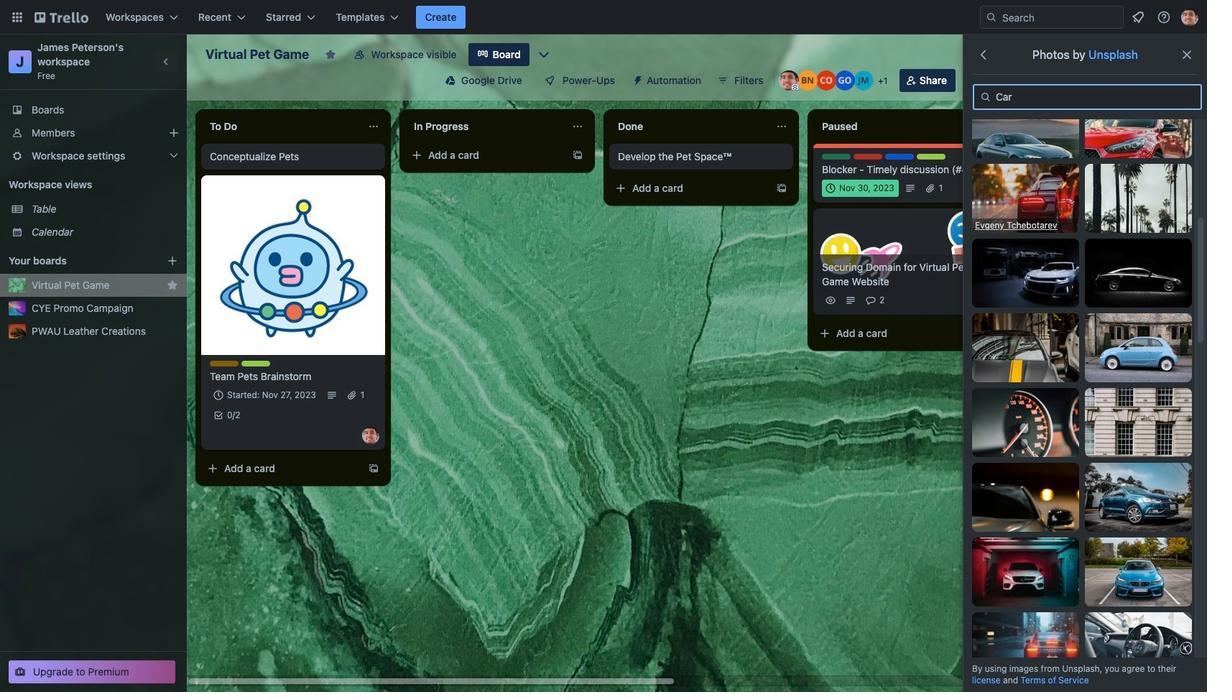 Task type: vqa. For each thing, say whether or not it's contained in the screenshot.
Paused Paused - No need to discuss (#0) Paused
no



Task type: describe. For each thing, give the bounding box(es) containing it.
1 horizontal spatial james peterson (jamespeterson93) image
[[779, 70, 799, 91]]

james peterson (jamespeterson93) image
[[1181, 9, 1199, 26]]

sm image
[[627, 69, 647, 89]]

christina overa (christinaovera) image
[[816, 70, 836, 91]]

jeremy miller (jeremymiller198) image
[[854, 70, 874, 91]]

create from template… image
[[776, 183, 788, 194]]

google drive icon image
[[445, 75, 455, 86]]

primary element
[[0, 0, 1207, 34]]

color: blue, title: "fyi" element
[[885, 154, 914, 160]]

this member is an admin of this board. image
[[792, 84, 798, 91]]

gary orlando (garyorlando) image
[[835, 70, 855, 91]]

color: red, title: "blocker" element
[[854, 154, 882, 160]]

color: yellow, title: none image
[[210, 361, 239, 366]]

color: bold lime, title: none image
[[917, 154, 946, 160]]

ben nelson (bennelson96) image
[[798, 70, 818, 91]]

workspace navigation collapse icon image
[[157, 52, 177, 72]]

1 horizontal spatial create from template… image
[[572, 149, 584, 161]]

your boards with 3 items element
[[9, 252, 145, 269]]



Task type: locate. For each thing, give the bounding box(es) containing it.
Photos text field
[[973, 84, 1202, 110]]

0 horizontal spatial james peterson (jamespeterson93) image
[[362, 427, 379, 444]]

create from template… image
[[572, 149, 584, 161], [368, 463, 379, 474]]

sm image
[[979, 90, 993, 104]]

0 vertical spatial james peterson (jamespeterson93) image
[[779, 70, 799, 91]]

None text field
[[609, 115, 770, 138], [813, 115, 974, 138], [609, 115, 770, 138], [813, 115, 974, 138]]

Board name text field
[[198, 43, 316, 66]]

color: bold lime, title: "team task" element
[[241, 361, 270, 366]]

0 notifications image
[[1130, 9, 1147, 26]]

star or unstar board image
[[325, 49, 337, 60]]

1 vertical spatial create from template… image
[[368, 463, 379, 474]]

None checkbox
[[822, 180, 899, 197]]

search image
[[986, 11, 997, 23]]

Search field
[[997, 7, 1123, 27]]

0 horizontal spatial create from template… image
[[368, 463, 379, 474]]

james peterson (jamespeterson93) image
[[779, 70, 799, 91], [362, 427, 379, 444]]

None text field
[[201, 115, 362, 138], [405, 115, 566, 138], [201, 115, 362, 138], [405, 115, 566, 138]]

customize views image
[[537, 47, 551, 62]]

starred icon image
[[167, 280, 178, 291]]

1 vertical spatial james peterson (jamespeterson93) image
[[362, 427, 379, 444]]

open information menu image
[[1157, 10, 1171, 24]]

back to home image
[[34, 6, 88, 29]]

add board image
[[167, 255, 178, 267]]

color: green, title: "goal" element
[[822, 154, 851, 160]]

0 vertical spatial create from template… image
[[572, 149, 584, 161]]



